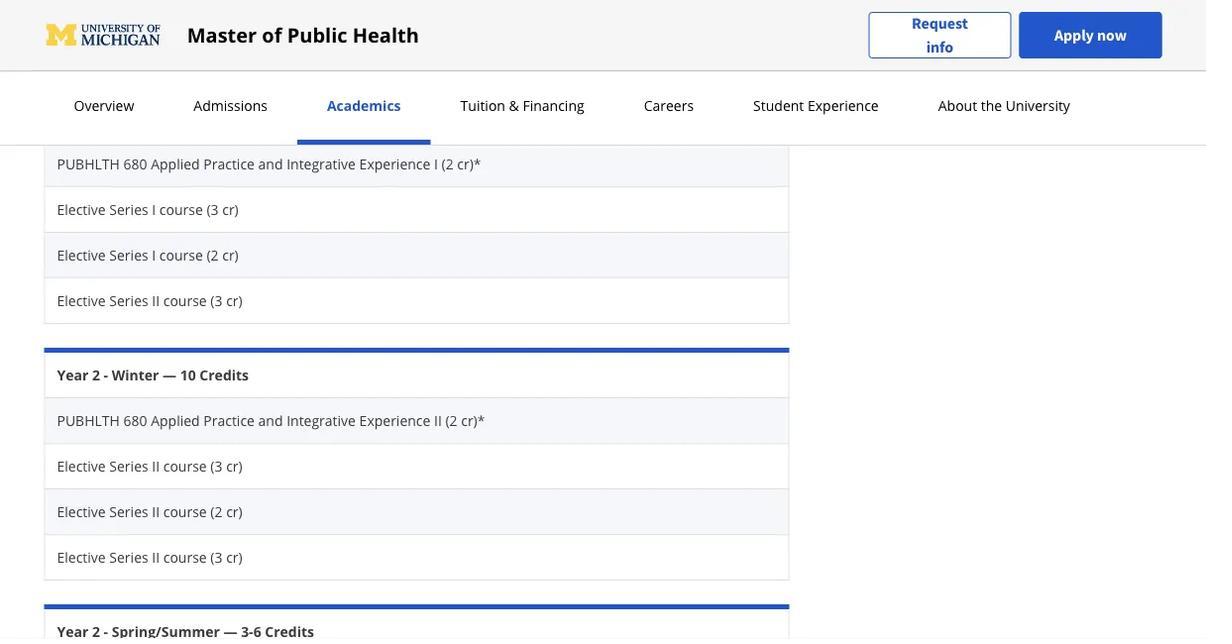 Task type: vqa. For each thing, say whether or not it's contained in the screenshot.
first - from the bottom
yes



Task type: locate. For each thing, give the bounding box(es) containing it.
1 elective series i course (3 cr) from the top
[[57, 35, 239, 54]]

2 vertical spatial elective series ii course (3 cr)
[[57, 548, 242, 567]]

0 horizontal spatial 10
[[157, 109, 173, 128]]

practice
[[204, 155, 255, 173], [204, 411, 255, 430]]

0 horizontal spatial —
[[140, 109, 154, 128]]

2 elective series ii course (3 cr) from the top
[[57, 457, 242, 476]]

elective series ii course (2 cr)
[[57, 503, 242, 521]]

1 vertical spatial and
[[258, 411, 283, 430]]

0 vertical spatial 2
[[92, 109, 100, 128]]

of
[[262, 21, 282, 49]]

practice down admissions
[[204, 155, 255, 173]]

year left fall
[[57, 109, 89, 128]]

10 for fall
[[157, 109, 173, 128]]

0 vertical spatial integrative
[[287, 155, 356, 173]]

2 applied from the top
[[151, 411, 200, 430]]

pubhlth 680 applied practice and integrative experience i (2 cr)*
[[57, 155, 481, 173]]

(3 down elective series ii course (2 cr) in the left of the page
[[210, 548, 223, 567]]

year for year 2 - fall — 10 credits
[[57, 109, 89, 128]]

year
[[57, 109, 89, 128], [57, 366, 89, 385]]

elective series ii course (3 cr) down elective series i course (2 cr)
[[57, 291, 242, 310]]

applied down year 2 - fall — 10 credits
[[151, 155, 200, 173]]

elective series ii course (3 cr) for i
[[57, 291, 242, 310]]

2 and from the top
[[258, 411, 283, 430]]

elective
[[57, 35, 106, 54], [57, 200, 106, 219], [57, 246, 106, 265], [57, 291, 106, 310], [57, 457, 106, 476], [57, 503, 106, 521], [57, 548, 106, 567]]

1 horizontal spatial —
[[163, 366, 177, 385]]

request
[[912, 13, 968, 33]]

0 vertical spatial applied
[[151, 155, 200, 173]]

(3 down elective series i course (2 cr)
[[210, 291, 223, 310]]

elective series ii course (3 cr) down elective series ii course (2 cr) in the left of the page
[[57, 548, 242, 567]]

applied for ii
[[151, 411, 200, 430]]

year left the winter
[[57, 366, 89, 385]]

2 left fall
[[92, 109, 100, 128]]

credits up pubhlth 680 applied practice and integrative experience ii (2 cr)*
[[200, 366, 249, 385]]

experience
[[808, 96, 879, 115], [359, 155, 431, 173], [359, 411, 431, 430]]

— right the winter
[[163, 366, 177, 385]]

experience for pubhlth 680 applied practice and integrative experience i (2 cr)*
[[359, 155, 431, 173]]

applied
[[151, 155, 200, 173], [151, 411, 200, 430]]

— for winter
[[163, 366, 177, 385]]

(3
[[207, 35, 219, 54], [207, 200, 219, 219], [210, 291, 223, 310], [210, 457, 223, 476], [210, 548, 223, 567]]

0 vertical spatial 680
[[123, 155, 147, 173]]

winter
[[112, 366, 159, 385]]

master of public health
[[187, 21, 419, 49]]

applied down year 2 - winter — 10 credits
[[151, 411, 200, 430]]

0 vertical spatial year
[[57, 109, 89, 128]]

2 elective series i course (3 cr) from the top
[[57, 200, 239, 219]]

0 vertical spatial cr)*
[[457, 155, 481, 173]]

elective series i course (2 cr)
[[57, 246, 239, 265]]

credits
[[177, 109, 226, 128], [200, 366, 249, 385]]

2
[[92, 109, 100, 128], [92, 366, 100, 385]]

about the university link
[[932, 96, 1076, 115]]

1 vertical spatial cr)*
[[461, 411, 485, 430]]

1 vertical spatial pubhlth
[[57, 411, 120, 430]]

1 680 from the top
[[123, 155, 147, 173]]

university
[[1006, 96, 1070, 115]]

0 vertical spatial pubhlth
[[57, 155, 120, 173]]

- left fall
[[104, 109, 108, 128]]

1 elective series ii course (3 cr) from the top
[[57, 291, 242, 310]]

—
[[140, 109, 154, 128], [163, 366, 177, 385]]

&
[[509, 96, 519, 115]]

0 vertical spatial —
[[140, 109, 154, 128]]

1 year from the top
[[57, 109, 89, 128]]

- for fall
[[104, 109, 108, 128]]

1 2 from the top
[[92, 109, 100, 128]]

- for winter
[[104, 366, 108, 385]]

6 series from the top
[[109, 503, 148, 521]]

10
[[157, 109, 173, 128], [180, 366, 196, 385]]

3 series from the top
[[109, 246, 148, 265]]

1 and from the top
[[258, 155, 283, 173]]

(2
[[442, 155, 454, 173], [207, 246, 219, 265], [446, 411, 458, 430], [210, 503, 223, 521]]

0 vertical spatial credits
[[177, 109, 226, 128]]

pubhlth
[[57, 155, 120, 173], [57, 411, 120, 430]]

pubhlth down fall
[[57, 155, 120, 173]]

pubhlth for pubhlth 680 applied practice and integrative experience ii (2 cr)*
[[57, 411, 120, 430]]

0 vertical spatial 10
[[157, 109, 173, 128]]

credits right fall
[[177, 109, 226, 128]]

integrative for elective series i course (3 cr)
[[287, 155, 356, 173]]

elective series i course (3 cr) up elective series i course (2 cr)
[[57, 200, 239, 219]]

1 vertical spatial -
[[104, 366, 108, 385]]

admissions link
[[188, 96, 273, 115]]

680
[[123, 155, 147, 173], [123, 411, 147, 430]]

2 vertical spatial experience
[[359, 411, 431, 430]]

0 vertical spatial elective series ii course (3 cr)
[[57, 291, 242, 310]]

1 vertical spatial applied
[[151, 411, 200, 430]]

tuition
[[460, 96, 505, 115]]

2 pubhlth from the top
[[57, 411, 120, 430]]

practice for elective series ii course (3 cr)
[[204, 411, 255, 430]]

1 - from the top
[[104, 109, 108, 128]]

1 practice from the top
[[204, 155, 255, 173]]

pubhlth down the winter
[[57, 411, 120, 430]]

- left the winter
[[104, 366, 108, 385]]

2 680 from the top
[[123, 411, 147, 430]]

series
[[109, 35, 148, 54], [109, 200, 148, 219], [109, 246, 148, 265], [109, 291, 148, 310], [109, 457, 148, 476], [109, 503, 148, 521], [109, 548, 148, 567]]

1 vertical spatial credits
[[200, 366, 249, 385]]

680 down year 2 - fall — 10 credits
[[123, 155, 147, 173]]

2 year from the top
[[57, 366, 89, 385]]

4 series from the top
[[109, 291, 148, 310]]

7 series from the top
[[109, 548, 148, 567]]

1 vertical spatial practice
[[204, 411, 255, 430]]

1 vertical spatial 2
[[92, 366, 100, 385]]

i
[[152, 35, 156, 54], [434, 155, 438, 173], [152, 200, 156, 219], [152, 246, 156, 265]]

— right fall
[[140, 109, 154, 128]]

1 vertical spatial elective series i course (3 cr)
[[57, 200, 239, 219]]

1 vertical spatial experience
[[359, 155, 431, 173]]

0 vertical spatial elective series i course (3 cr)
[[57, 35, 239, 54]]

cr)
[[222, 35, 239, 54], [222, 200, 239, 219], [222, 246, 239, 265], [226, 291, 242, 310], [226, 457, 242, 476], [226, 503, 242, 521], [226, 548, 242, 567]]

2 2 from the top
[[92, 366, 100, 385]]

and
[[258, 155, 283, 173], [258, 411, 283, 430]]

cr)*
[[457, 155, 481, 173], [461, 411, 485, 430]]

1 vertical spatial year
[[57, 366, 89, 385]]

1 vertical spatial elective series ii course (3 cr)
[[57, 457, 242, 476]]

elective series i course (3 cr)
[[57, 35, 239, 54], [57, 200, 239, 219]]

course
[[159, 35, 203, 54], [159, 200, 203, 219], [159, 246, 203, 265], [163, 291, 207, 310], [163, 457, 207, 476], [163, 503, 207, 521], [163, 548, 207, 567]]

2 - from the top
[[104, 366, 108, 385]]

elective series i course (3 cr) up year 2 - fall — 10 credits
[[57, 35, 239, 54]]

student experience link
[[747, 96, 885, 115]]

practice for elective series i course (3 cr)
[[204, 155, 255, 173]]

ii
[[152, 291, 160, 310], [434, 411, 442, 430], [152, 457, 160, 476], [152, 503, 160, 521], [152, 548, 160, 567]]

1 vertical spatial integrative
[[287, 411, 356, 430]]

integrative
[[287, 155, 356, 173], [287, 411, 356, 430]]

fall
[[112, 109, 136, 128]]

1 vertical spatial —
[[163, 366, 177, 385]]

1 vertical spatial 10
[[180, 366, 196, 385]]

2 left the winter
[[92, 366, 100, 385]]

and for elective series i course (3 cr)
[[258, 155, 283, 173]]

3 elective series ii course (3 cr) from the top
[[57, 548, 242, 567]]

680 down the winter
[[123, 411, 147, 430]]

0 vertical spatial practice
[[204, 155, 255, 173]]

2 integrative from the top
[[287, 411, 356, 430]]

0 vertical spatial experience
[[808, 96, 879, 115]]

1 series from the top
[[109, 35, 148, 54]]

1 vertical spatial 680
[[123, 411, 147, 430]]

1 pubhlth from the top
[[57, 155, 120, 173]]

10 for winter
[[180, 366, 196, 385]]

apply now
[[1055, 25, 1127, 45]]

1 horizontal spatial 10
[[180, 366, 196, 385]]

student
[[753, 96, 804, 115]]

2 practice from the top
[[204, 411, 255, 430]]

public
[[287, 21, 347, 49]]

0 vertical spatial -
[[104, 109, 108, 128]]

-
[[104, 109, 108, 128], [104, 366, 108, 385]]

elective series ii course (3 cr)
[[57, 291, 242, 310], [57, 457, 242, 476], [57, 548, 242, 567]]

year for year 2 - winter — 10 credits
[[57, 366, 89, 385]]

10 right the winter
[[180, 366, 196, 385]]

1 integrative from the top
[[287, 155, 356, 173]]

elective series ii course (3 cr) up elective series ii course (2 cr) in the left of the page
[[57, 457, 242, 476]]

0 vertical spatial and
[[258, 155, 283, 173]]

1 applied from the top
[[151, 155, 200, 173]]

10 right fall
[[157, 109, 173, 128]]

university of michigan image
[[44, 19, 163, 51]]

practice down year 2 - winter — 10 credits
[[204, 411, 255, 430]]



Task type: describe. For each thing, give the bounding box(es) containing it.
pubhlth 680 applied practice and integrative experience ii (2 cr)*
[[57, 411, 485, 430]]

credits for year 2 - fall — 10 credits
[[177, 109, 226, 128]]

master
[[187, 21, 257, 49]]

year 2 - fall — 10 credits
[[57, 109, 226, 128]]

2 for fall
[[92, 109, 100, 128]]

academics link
[[321, 96, 407, 115]]

pubhlth for pubhlth 680 applied practice and integrative experience i (2 cr)*
[[57, 155, 120, 173]]

6 elective from the top
[[57, 503, 106, 521]]

about
[[938, 96, 977, 115]]

— for fall
[[140, 109, 154, 128]]

2 for winter
[[92, 366, 100, 385]]

health
[[353, 21, 419, 49]]

overview link
[[68, 96, 140, 115]]

applied for i
[[151, 155, 200, 173]]

integrative for elective series ii course (3 cr)
[[287, 411, 356, 430]]

request info
[[912, 13, 968, 57]]

elective series ii course (3 cr) for ii
[[57, 548, 242, 567]]

(3 down pubhlth 680 applied practice and integrative experience i (2 cr)*
[[207, 200, 219, 219]]

and for elective series ii course (3 cr)
[[258, 411, 283, 430]]

tuition & financing link
[[455, 96, 590, 115]]

680 for ii
[[123, 411, 147, 430]]

cr)* for pubhlth 680 applied practice and integrative experience ii (2 cr)*
[[461, 411, 485, 430]]

careers link
[[638, 96, 700, 115]]

5 series from the top
[[109, 457, 148, 476]]

financing
[[523, 96, 584, 115]]

(3 left of
[[207, 35, 219, 54]]

5 elective from the top
[[57, 457, 106, 476]]

now
[[1097, 25, 1127, 45]]

admissions
[[194, 96, 268, 115]]

cr)* for pubhlth 680 applied practice and integrative experience i (2 cr)*
[[457, 155, 481, 173]]

1 elective from the top
[[57, 35, 106, 54]]

request info button
[[869, 11, 1011, 59]]

careers
[[644, 96, 694, 115]]

experience for pubhlth 680 applied practice and integrative experience ii (2 cr)*
[[359, 411, 431, 430]]

2 series from the top
[[109, 200, 148, 219]]

4 elective from the top
[[57, 291, 106, 310]]

about the university
[[938, 96, 1070, 115]]

tuition & financing
[[460, 96, 584, 115]]

apply now button
[[1019, 12, 1162, 58]]

year 2 - winter — 10 credits
[[57, 366, 249, 385]]

info
[[926, 37, 954, 57]]

academics
[[327, 96, 401, 115]]

(3 down pubhlth 680 applied practice and integrative experience ii (2 cr)*
[[210, 457, 223, 476]]

7 elective from the top
[[57, 548, 106, 567]]

credits for year 2 - winter — 10 credits
[[200, 366, 249, 385]]

overview
[[74, 96, 134, 115]]

apply
[[1055, 25, 1094, 45]]

2 elective from the top
[[57, 200, 106, 219]]

the
[[981, 96, 1002, 115]]

student experience
[[753, 96, 879, 115]]

3 elective from the top
[[57, 246, 106, 265]]

680 for i
[[123, 155, 147, 173]]



